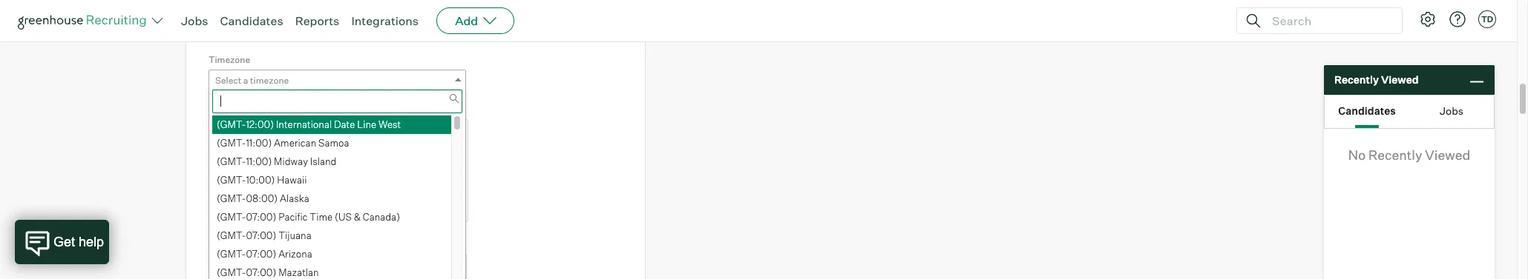 Task type: describe. For each thing, give the bounding box(es) containing it.
0 vertical spatial candidates
[[220, 13, 283, 28]]

date
[[334, 119, 355, 131]]

4 07:00) from the top
[[246, 267, 276, 279]]

1 11:00) from the top
[[246, 137, 272, 149]]

7 (gmt- from the top
[[217, 230, 246, 242]]

configure image
[[1419, 10, 1437, 28]]

08:00)
[[246, 193, 278, 205]]

tags
[[253, 239, 274, 250]]

0 horizontal spatial viewed
[[1381, 74, 1419, 86]]

international
[[276, 119, 332, 131]]

greenhouse recruiting image
[[18, 12, 151, 30]]

canada)
[[363, 212, 400, 224]]

reports
[[295, 13, 339, 28]]

10:00)
[[246, 175, 275, 186]]

3 (gmt- from the top
[[217, 156, 246, 168]]

2 11:00) from the top
[[246, 156, 272, 168]]

8 (gmt- from the top
[[217, 249, 246, 261]]

line
[[357, 119, 376, 131]]

1 07:00) from the top
[[246, 212, 276, 224]]

td
[[1481, 14, 1494, 24]]

time
[[310, 212, 333, 224]]

add button
[[437, 7, 515, 34]]

6 (gmt- from the top
[[217, 212, 246, 224]]

timezone
[[250, 75, 289, 86]]

2 (gmt- from the top
[[217, 137, 246, 149]]

add
[[455, 13, 478, 28]]

samoa
[[318, 137, 349, 149]]

integrations link
[[351, 13, 419, 28]]

select a timezone
[[215, 75, 289, 86]]

alaska
[[280, 193, 309, 205]]

mazatlan
[[278, 267, 319, 279]]

island
[[310, 156, 337, 168]]

2 07:00) from the top
[[246, 230, 276, 242]]

no
[[1348, 147, 1366, 163]]

reports link
[[295, 13, 339, 28]]



Task type: vqa. For each thing, say whether or not it's contained in the screenshot.
4th "(19)" from the top of the page
no



Task type: locate. For each thing, give the bounding box(es) containing it.
recently viewed
[[1335, 74, 1419, 86]]

candidates
[[220, 13, 283, 28], [1339, 104, 1396, 117]]

american
[[274, 137, 316, 149]]

11:00) down 12:00)
[[246, 137, 272, 149]]

None text field
[[212, 90, 462, 114]]

jobs
[[181, 13, 208, 28]]

4 (gmt- from the top
[[217, 175, 246, 186]]

12:00)
[[246, 119, 274, 131]]

1 horizontal spatial viewed
[[1425, 147, 1471, 163]]

Search text field
[[1269, 10, 1389, 32]]

midway
[[274, 156, 308, 168]]

select a timezone link
[[209, 70, 466, 91]]

9 (gmt- from the top
[[217, 267, 246, 279]]

07:00) down tags on the bottom left
[[246, 267, 276, 279]]

recently
[[1335, 74, 1379, 86], [1369, 147, 1423, 163]]

07:00) down 08:00)
[[246, 212, 276, 224]]

Notes text field
[[209, 120, 468, 223]]

candidates up timezone
[[220, 13, 283, 28]]

hawaii
[[277, 175, 307, 186]]

0 vertical spatial 11:00)
[[246, 137, 272, 149]]

3 07:00) from the top
[[246, 249, 276, 261]]

&
[[354, 212, 361, 224]]

(gmt-12:00) international date line west (gmt-11:00) american samoa (gmt-11:00) midway island (gmt-10:00) hawaii (gmt-08:00) alaska (gmt-07:00) pacific time (us & canada) (gmt-07:00) tijuana (gmt-07:00) arizona (gmt-07:00) mazatlan
[[217, 119, 401, 279]]

no recently viewed
[[1348, 147, 1471, 163]]

candidate tags
[[209, 239, 274, 250]]

jobs link
[[181, 13, 208, 28]]

integrations
[[351, 13, 419, 28]]

1 vertical spatial recently
[[1369, 147, 1423, 163]]

0 vertical spatial viewed
[[1381, 74, 1419, 86]]

5 (gmt- from the top
[[217, 193, 246, 205]]

viewed
[[1381, 74, 1419, 86], [1425, 147, 1471, 163]]

timezone
[[209, 54, 250, 66]]

recently right no
[[1369, 147, 1423, 163]]

td button
[[1476, 7, 1499, 31]]

recently down search text box
[[1335, 74, 1379, 86]]

west
[[379, 119, 401, 131]]

notes
[[209, 104, 233, 116]]

07:00) left arizona
[[246, 249, 276, 261]]

07:00)
[[246, 212, 276, 224], [246, 230, 276, 242], [246, 249, 276, 261], [246, 267, 276, 279]]

candidates link
[[220, 13, 283, 28]]

(gmt-
[[217, 119, 246, 131], [217, 137, 246, 149], [217, 156, 246, 168], [217, 175, 246, 186], [217, 193, 246, 205], [217, 212, 246, 224], [217, 230, 246, 242], [217, 249, 246, 261], [217, 267, 246, 279]]

td button
[[1479, 10, 1496, 28]]

tijuana
[[278, 230, 311, 242]]

0 vertical spatial recently
[[1335, 74, 1379, 86]]

1 (gmt- from the top
[[217, 119, 246, 131]]

candidate
[[209, 239, 251, 250]]

1 horizontal spatial candidates
[[1339, 104, 1396, 117]]

None text field
[[209, 14, 455, 38], [209, 256, 462, 280], [209, 14, 455, 38], [209, 256, 462, 280]]

pacific
[[278, 212, 308, 224]]

a
[[243, 75, 248, 86]]

0 horizontal spatial candidates
[[220, 13, 283, 28]]

11:00)
[[246, 137, 272, 149], [246, 156, 272, 168]]

1 vertical spatial 11:00)
[[246, 156, 272, 168]]

11:00) up 10:00)
[[246, 156, 272, 168]]

1 vertical spatial viewed
[[1425, 147, 1471, 163]]

candidates down recently viewed
[[1339, 104, 1396, 117]]

(us
[[335, 212, 352, 224]]

select
[[215, 75, 241, 86]]

07:00) left tijuana
[[246, 230, 276, 242]]

1 vertical spatial candidates
[[1339, 104, 1396, 117]]

arizona
[[278, 249, 312, 261]]



